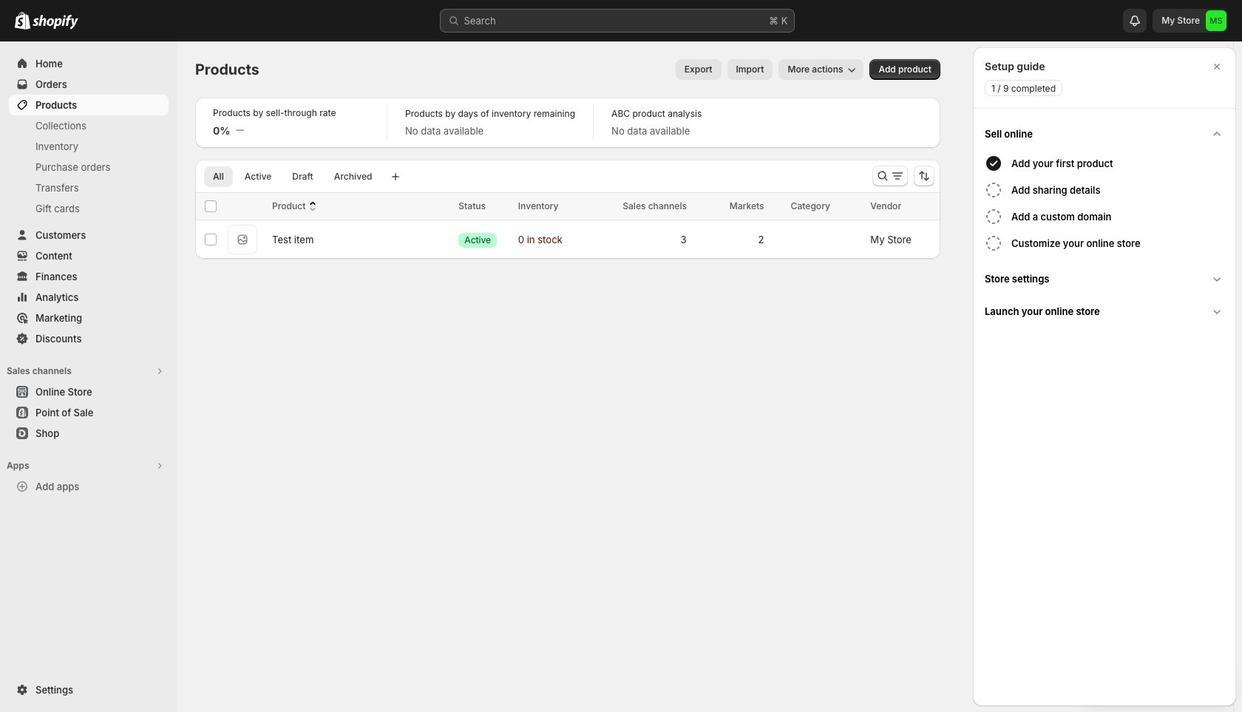 Task type: describe. For each thing, give the bounding box(es) containing it.
mark add a custom domain as done image
[[985, 208, 1003, 226]]



Task type: vqa. For each thing, say whether or not it's contained in the screenshot.
Online Store icon
no



Task type: locate. For each thing, give the bounding box(es) containing it.
my store image
[[1207, 10, 1227, 31]]

mark add sharing details as done image
[[985, 181, 1003, 199]]

tab list
[[201, 166, 384, 187]]

dialog
[[974, 47, 1237, 707]]

mark customize your online store as done image
[[985, 235, 1003, 252]]

0 horizontal spatial shopify image
[[15, 12, 30, 30]]

shopify image
[[15, 12, 30, 30], [33, 15, 78, 30]]

1 horizontal spatial shopify image
[[33, 15, 78, 30]]



